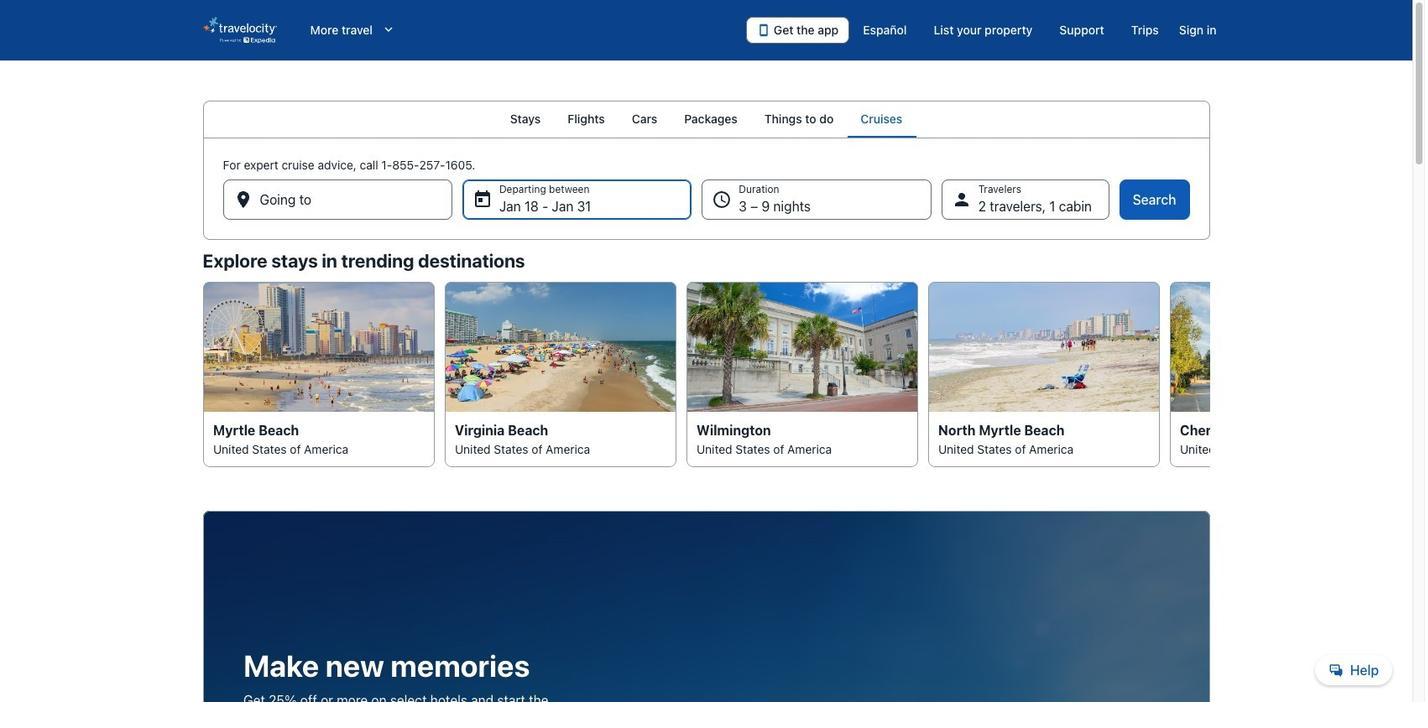 Task type: vqa. For each thing, say whether or not it's contained in the screenshot.
Virginia Beach showing a beach, general coastal views and a coastal town image
yes



Task type: locate. For each thing, give the bounding box(es) containing it.
show previous card image
[[193, 365, 213, 385]]

tab list
[[203, 101, 1210, 138]]

main content
[[0, 101, 1413, 703]]

dillsboro image
[[1170, 282, 1402, 412]]

travelocity logo image
[[203, 17, 277, 44]]



Task type: describe. For each thing, give the bounding box(es) containing it.
myrtle beach showing general coastal views, swimming and a city image
[[203, 282, 434, 412]]

download the app button image
[[757, 24, 771, 37]]

north myrtle beach showing a beach, a coastal town and general coastal views image
[[928, 282, 1160, 412]]

show next card image
[[1200, 365, 1220, 385]]

virginia beach showing a beach, general coastal views and a coastal town image
[[445, 282, 676, 412]]

wilmington showing an administrative buidling image
[[686, 282, 918, 412]]



